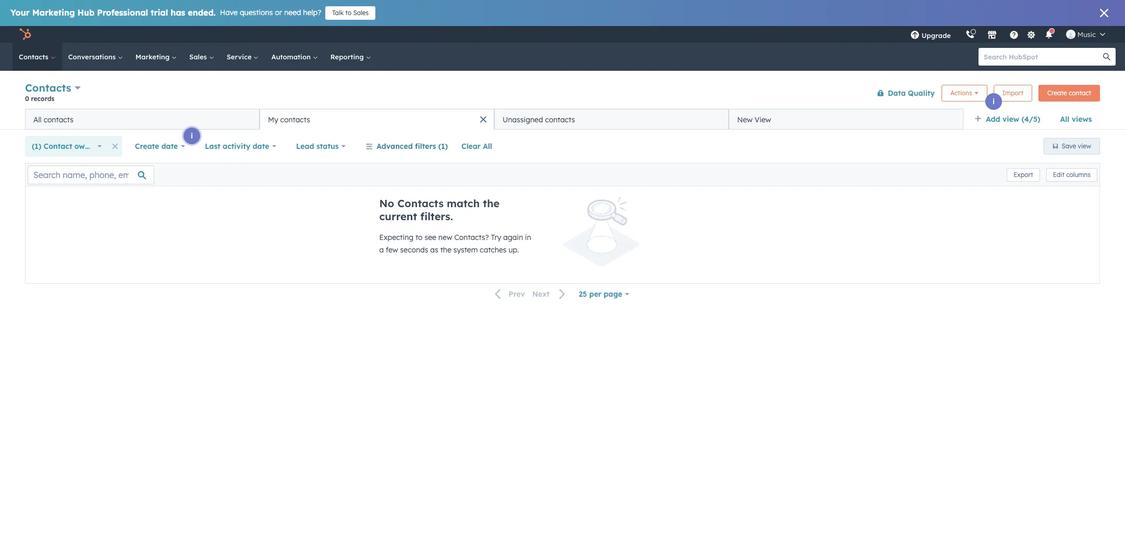 Task type: locate. For each thing, give the bounding box(es) containing it.
new view button
[[729, 109, 963, 130]]

unassigned contacts
[[503, 115, 575, 124]]

date down all contacts button
[[161, 142, 178, 151]]

next button
[[529, 288, 572, 302]]

0 vertical spatial sales
[[353, 9, 369, 17]]

pagination navigation
[[489, 288, 572, 302]]

0 vertical spatial create
[[1047, 89, 1067, 97]]

to right talk
[[345, 9, 352, 17]]

0 vertical spatial i button
[[985, 93, 1002, 110]]

a
[[379, 246, 384, 255]]

few
[[386, 246, 398, 255]]

contacts up records
[[25, 81, 71, 94]]

status
[[316, 142, 339, 151]]

i button left last
[[184, 128, 200, 144]]

contacts down records
[[44, 115, 73, 124]]

create down all contacts button
[[135, 142, 159, 151]]

upgrade
[[922, 31, 951, 40]]

close image
[[1100, 9, 1108, 17]]

data
[[888, 88, 906, 98]]

sales left service
[[189, 53, 209, 61]]

talk
[[332, 9, 344, 17]]

marketing
[[32, 7, 75, 18], [135, 53, 172, 61]]

Search HubSpot search field
[[979, 48, 1106, 66]]

1 horizontal spatial i
[[993, 97, 995, 106]]

2 horizontal spatial contacts
[[545, 115, 575, 124]]

1 date from the left
[[161, 142, 178, 151]]

menu
[[903, 26, 1113, 43]]

view right save
[[1078, 142, 1091, 150]]

sales right talk
[[353, 9, 369, 17]]

prev
[[509, 290, 525, 299]]

0 vertical spatial view
[[1003, 115, 1019, 124]]

view right add
[[1003, 115, 1019, 124]]

Search name, phone, email addresses, or company search field
[[28, 166, 154, 184]]

to left see
[[415, 233, 423, 242]]

1 horizontal spatial (1)
[[438, 142, 448, 151]]

contacts?
[[454, 233, 489, 242]]

1 horizontal spatial create
[[1047, 89, 1067, 97]]

date right activity
[[253, 142, 269, 151]]

automation
[[271, 53, 313, 61]]

actions button
[[942, 85, 987, 101]]

0 horizontal spatial contacts
[[44, 115, 73, 124]]

help image
[[1009, 31, 1019, 40]]

1 contacts from the left
[[44, 115, 73, 124]]

menu item
[[958, 26, 960, 43]]

(1) left contact
[[32, 142, 41, 151]]

to for expecting
[[415, 233, 423, 242]]

clear all button
[[455, 136, 499, 157]]

the inside no contacts match the current filters.
[[483, 197, 500, 210]]

create inside create contact button
[[1047, 89, 1067, 97]]

settings link
[[1025, 29, 1038, 40]]

1 horizontal spatial date
[[253, 142, 269, 151]]

create contact button
[[1038, 85, 1100, 101]]

1 horizontal spatial contacts
[[280, 115, 310, 124]]

1 horizontal spatial view
[[1078, 142, 1091, 150]]

conversations link
[[62, 43, 129, 71]]

contacts down contacts banner
[[545, 115, 575, 124]]

create inside create date popup button
[[135, 142, 159, 151]]

25 per page
[[579, 290, 622, 299]]

1 vertical spatial the
[[440, 246, 451, 255]]

1 vertical spatial i
[[191, 131, 193, 141]]

2 date from the left
[[253, 142, 269, 151]]

up.
[[509, 246, 519, 255]]

new
[[438, 233, 452, 242]]

expecting to see new contacts? try again in a few seconds as the system catches up.
[[379, 233, 531, 255]]

to
[[345, 9, 352, 17], [415, 233, 423, 242]]

i button
[[985, 93, 1002, 110], [184, 128, 200, 144]]

1 vertical spatial marketing
[[135, 53, 172, 61]]

calling icon image
[[965, 30, 975, 40]]

all
[[1060, 115, 1069, 124], [33, 115, 42, 124], [483, 142, 492, 151]]

1 horizontal spatial i button
[[985, 93, 1002, 110]]

3 contacts from the left
[[545, 115, 575, 124]]

create
[[1047, 89, 1067, 97], [135, 142, 159, 151]]

1 vertical spatial i button
[[184, 128, 200, 144]]

views
[[1072, 115, 1092, 124]]

contact
[[1069, 89, 1091, 97]]

1 horizontal spatial to
[[415, 233, 423, 242]]

the
[[483, 197, 500, 210], [440, 246, 451, 255]]

contacts inside no contacts match the current filters.
[[397, 197, 444, 210]]

no
[[379, 197, 394, 210]]

0 horizontal spatial all
[[33, 115, 42, 124]]

catches
[[480, 246, 507, 255]]

hubspot image
[[19, 28, 31, 41]]

settings image
[[1027, 30, 1036, 40]]

contacts inside button
[[44, 115, 73, 124]]

2 vertical spatial contacts
[[397, 197, 444, 210]]

0 horizontal spatial to
[[345, 9, 352, 17]]

all left views
[[1060, 115, 1069, 124]]

lead status button
[[289, 136, 353, 157]]

(1) right filters
[[438, 142, 448, 151]]

2 horizontal spatial all
[[1060, 115, 1069, 124]]

notifications button
[[1040, 26, 1058, 43]]

(1) contact owner button
[[25, 136, 108, 157]]

view
[[1003, 115, 1019, 124], [1078, 142, 1091, 150]]

0 horizontal spatial view
[[1003, 115, 1019, 124]]

contacts banner
[[25, 80, 1100, 109]]

menu containing music
[[903, 26, 1113, 43]]

clear all
[[461, 142, 492, 151]]

0 horizontal spatial the
[[440, 246, 451, 255]]

unassigned
[[503, 115, 543, 124]]

current
[[379, 210, 417, 223]]

contacts right no
[[397, 197, 444, 210]]

help?
[[303, 8, 321, 17]]

all for all contacts
[[33, 115, 42, 124]]

all inside 'all views' link
[[1060, 115, 1069, 124]]

contacts for all contacts
[[44, 115, 73, 124]]

view for save
[[1078, 142, 1091, 150]]

talk to sales button
[[325, 6, 376, 20]]

reporting link
[[324, 43, 377, 71]]

0 horizontal spatial create
[[135, 142, 159, 151]]

the right as
[[440, 246, 451, 255]]

your
[[10, 7, 30, 18]]

reporting
[[330, 53, 366, 61]]

the right the match
[[483, 197, 500, 210]]

create left contact
[[1047, 89, 1067, 97]]

1 (1) from the left
[[32, 142, 41, 151]]

25 per page button
[[572, 284, 636, 305]]

service link
[[220, 43, 265, 71]]

save view
[[1062, 142, 1091, 150]]

i button up add
[[985, 93, 1002, 110]]

contacts down hubspot link
[[19, 53, 50, 61]]

1 vertical spatial view
[[1078, 142, 1091, 150]]

expecting
[[379, 233, 413, 242]]

unassigned contacts button
[[494, 109, 729, 130]]

to inside button
[[345, 9, 352, 17]]

view inside popup button
[[1003, 115, 1019, 124]]

notifications image
[[1044, 31, 1054, 40]]

0 horizontal spatial marketing
[[32, 7, 75, 18]]

all down 0 records
[[33, 115, 42, 124]]

1 horizontal spatial sales
[[353, 9, 369, 17]]

0 horizontal spatial date
[[161, 142, 178, 151]]

2 (1) from the left
[[438, 142, 448, 151]]

1 vertical spatial contacts
[[25, 81, 71, 94]]

date inside last activity date popup button
[[253, 142, 269, 151]]

service
[[227, 53, 254, 61]]

activity
[[223, 142, 250, 151]]

contacts right my
[[280, 115, 310, 124]]

view inside button
[[1078, 142, 1091, 150]]

marketing left hub
[[32, 7, 75, 18]]

0 vertical spatial to
[[345, 9, 352, 17]]

0 vertical spatial marketing
[[32, 7, 75, 18]]

has
[[171, 7, 185, 18]]

last
[[205, 142, 220, 151]]

0 horizontal spatial i
[[191, 131, 193, 141]]

1 horizontal spatial the
[[483, 197, 500, 210]]

1 vertical spatial to
[[415, 233, 423, 242]]

all right clear
[[483, 142, 492, 151]]

1 vertical spatial sales
[[189, 53, 209, 61]]

1 horizontal spatial all
[[483, 142, 492, 151]]

1 vertical spatial create
[[135, 142, 159, 151]]

marketing down 'trial'
[[135, 53, 172, 61]]

0 horizontal spatial (1)
[[32, 142, 41, 151]]

marketplaces image
[[987, 31, 997, 40]]

my contacts button
[[260, 109, 494, 130]]

i
[[993, 97, 995, 106], [191, 131, 193, 141]]

0 vertical spatial the
[[483, 197, 500, 210]]

all inside all contacts button
[[33, 115, 42, 124]]

0 records
[[25, 95, 54, 103]]

(1)
[[32, 142, 41, 151], [438, 142, 448, 151]]

advanced filters (1)
[[377, 142, 448, 151]]

sales
[[353, 9, 369, 17], [189, 53, 209, 61]]

0 horizontal spatial sales
[[189, 53, 209, 61]]

2 contacts from the left
[[280, 115, 310, 124]]

hubspot link
[[13, 28, 39, 41]]

contacts for unassigned contacts
[[545, 115, 575, 124]]

search image
[[1103, 53, 1110, 60]]

0
[[25, 95, 29, 103]]

contacts inside popup button
[[25, 81, 71, 94]]

to inside expecting to see new contacts? try again in a few seconds as the system catches up.
[[415, 233, 423, 242]]

questions
[[240, 8, 273, 17]]

the inside expecting to see new contacts? try again in a few seconds as the system catches up.
[[440, 246, 451, 255]]



Task type: describe. For each thing, give the bounding box(es) containing it.
0 vertical spatial i
[[993, 97, 995, 106]]

lead
[[296, 142, 314, 151]]

date inside create date popup button
[[161, 142, 178, 151]]

view for add
[[1003, 115, 1019, 124]]

export
[[1014, 171, 1033, 179]]

seconds
[[400, 246, 428, 255]]

talk to sales
[[332, 9, 369, 17]]

all contacts
[[33, 115, 73, 124]]

actions
[[950, 89, 972, 97]]

advanced
[[377, 142, 413, 151]]

(1) inside popup button
[[32, 142, 41, 151]]

clear
[[461, 142, 481, 151]]

last activity date
[[205, 142, 269, 151]]

search button
[[1098, 48, 1116, 66]]

export button
[[1007, 168, 1040, 182]]

1 horizontal spatial marketing
[[135, 53, 172, 61]]

calling icon button
[[961, 28, 979, 41]]

quality
[[908, 88, 935, 98]]

all for all views
[[1060, 115, 1069, 124]]

professional
[[97, 7, 148, 18]]

(1) inside button
[[438, 142, 448, 151]]

add
[[986, 115, 1000, 124]]

(1) contact owner
[[32, 142, 97, 151]]

automation link
[[265, 43, 324, 71]]

next
[[532, 290, 550, 299]]

my contacts
[[268, 115, 310, 124]]

in
[[525, 233, 531, 242]]

owner
[[74, 142, 97, 151]]

page
[[604, 290, 622, 299]]

to for talk
[[345, 9, 352, 17]]

my
[[268, 115, 278, 124]]

filters
[[415, 142, 436, 151]]

music button
[[1060, 26, 1112, 43]]

conversations
[[68, 53, 118, 61]]

trial
[[151, 7, 168, 18]]

marketplaces button
[[981, 26, 1003, 43]]

hub
[[77, 7, 95, 18]]

new view
[[737, 115, 771, 124]]

all inside clear all button
[[483, 142, 492, 151]]

view
[[755, 115, 771, 124]]

create for create contact
[[1047, 89, 1067, 97]]

last activity date button
[[198, 136, 283, 157]]

all views link
[[1053, 109, 1099, 130]]

(4/5)
[[1022, 115, 1040, 124]]

contacts button
[[25, 80, 81, 95]]

filters.
[[420, 210, 453, 223]]

all views
[[1060, 115, 1092, 124]]

add view (4/5)
[[986, 115, 1040, 124]]

create for create date
[[135, 142, 159, 151]]

prev button
[[489, 288, 529, 302]]

create contact
[[1047, 89, 1091, 97]]

sales link
[[183, 43, 220, 71]]

or
[[275, 8, 282, 17]]

no contacts match the current filters.
[[379, 197, 500, 223]]

sales inside the sales link
[[189, 53, 209, 61]]

as
[[430, 246, 438, 255]]

sales inside the talk to sales button
[[353, 9, 369, 17]]

marketing link
[[129, 43, 183, 71]]

import button
[[994, 85, 1032, 101]]

help button
[[1005, 26, 1023, 43]]

save view button
[[1044, 138, 1100, 155]]

your marketing hub professional trial has ended. have questions or need help?
[[10, 7, 321, 18]]

save
[[1062, 142, 1076, 150]]

contact
[[44, 142, 72, 151]]

advanced filters (1) button
[[359, 136, 455, 157]]

all contacts button
[[25, 109, 260, 130]]

music
[[1078, 30, 1096, 39]]

edit
[[1053, 171, 1065, 179]]

create date
[[135, 142, 178, 151]]

ended.
[[188, 7, 216, 18]]

0 horizontal spatial i button
[[184, 128, 200, 144]]

lead status
[[296, 142, 339, 151]]

create date button
[[128, 136, 192, 157]]

data quality
[[888, 88, 935, 98]]

edit columns button
[[1046, 168, 1097, 182]]

0 vertical spatial contacts
[[19, 53, 50, 61]]

contacts for my contacts
[[280, 115, 310, 124]]

import
[[1002, 89, 1023, 97]]

add view (4/5) button
[[968, 109, 1053, 130]]

have
[[220, 8, 238, 17]]

see
[[425, 233, 436, 242]]

upgrade image
[[910, 31, 920, 40]]

need
[[284, 8, 301, 17]]

greg robinson image
[[1066, 30, 1075, 39]]

edit columns
[[1053, 171, 1091, 179]]

try
[[491, 233, 501, 242]]

25
[[579, 290, 587, 299]]



Task type: vqa. For each thing, say whether or not it's contained in the screenshot.
Today
no



